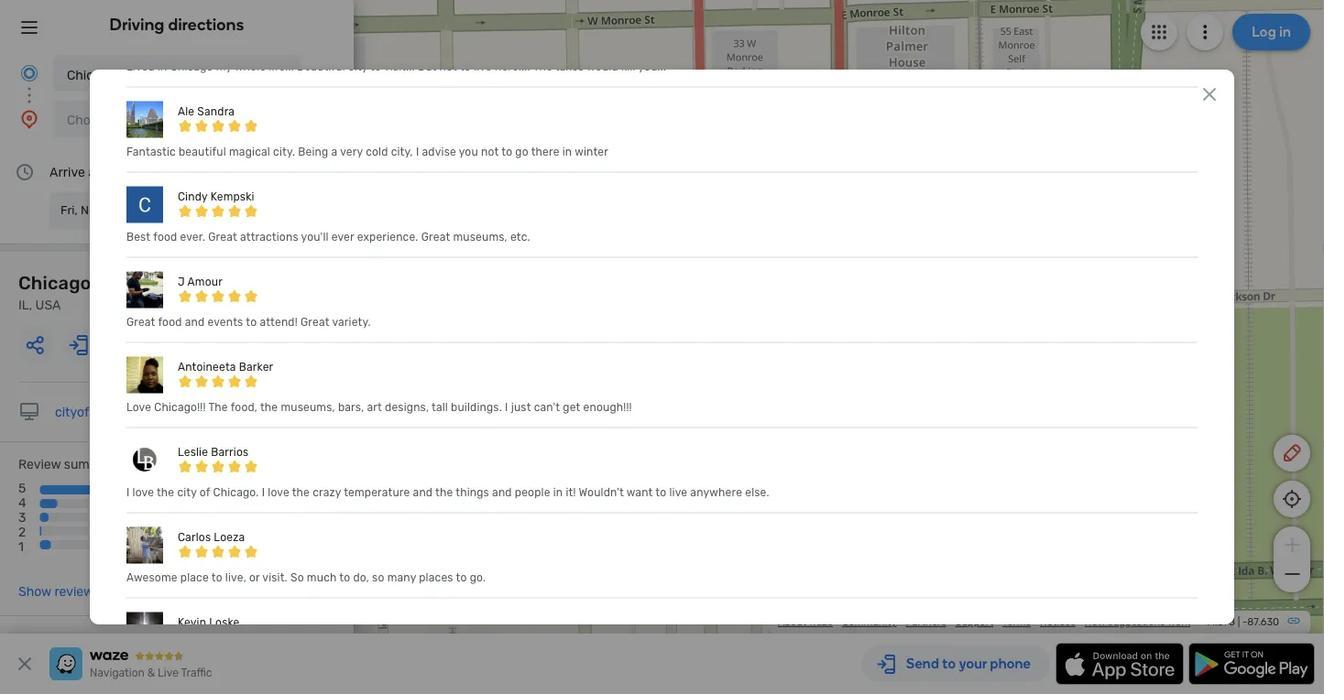 Task type: describe. For each thing, give the bounding box(es) containing it.
places
[[419, 571, 453, 584]]

current location image
[[18, 62, 40, 84]]

life...
[[269, 60, 294, 73]]

so
[[372, 571, 384, 584]]

lived in chicago my whole life... beautiful city to visit... but not to live here.... the taxes would kill you...
[[126, 60, 666, 73]]

you'll
[[301, 231, 329, 243]]

go
[[515, 145, 529, 158]]

many
[[387, 571, 416, 584]]

support link
[[955, 616, 993, 629]]

41.878
[[1204, 616, 1235, 629]]

you
[[459, 145, 478, 158]]

fri,
[[60, 203, 78, 217]]

place
[[180, 571, 209, 584]]

notices
[[1040, 616, 1076, 629]]

chicago!!!
[[154, 401, 206, 414]]

so
[[290, 571, 304, 584]]

best food ever.  great attractions you'll ever experience.  great museums, etc.
[[126, 231, 530, 243]]

j
[[178, 276, 185, 288]]

lived
[[126, 60, 155, 73]]

just
[[511, 401, 531, 414]]

navigation
[[90, 667, 145, 680]]

5 4 3 2 1
[[18, 480, 26, 554]]

chicago.
[[213, 486, 259, 499]]

2 love from the left
[[268, 486, 289, 499]]

but
[[418, 60, 437, 73]]

great right experience.
[[421, 231, 450, 243]]

chicago down fri,
[[18, 272, 91, 293]]

loske
[[209, 616, 240, 629]]

1 vertical spatial live
[[669, 486, 687, 499]]

wouldn't
[[579, 486, 624, 499]]

carlos loeza
[[178, 531, 245, 544]]

12:30 pm
[[207, 203, 257, 217]]

very
[[340, 145, 363, 158]]

suggestions
[[1108, 616, 1165, 629]]

i right city, in the left of the page
[[416, 145, 419, 158]]

about
[[778, 616, 806, 629]]

great food and events to attend! great variety.
[[126, 316, 371, 329]]

0 horizontal spatial il,
[[18, 297, 32, 312]]

fri, nov 24
[[60, 203, 119, 217]]

to left visit...
[[370, 60, 381, 73]]

beautiful
[[297, 60, 345, 73]]

&
[[147, 667, 155, 680]]

1 vertical spatial city
[[177, 486, 197, 499]]

want
[[627, 486, 653, 499]]

things
[[456, 486, 489, 499]]

about waze link
[[778, 616, 833, 629]]

24
[[105, 203, 119, 217]]

community link
[[842, 616, 897, 629]]

computer image
[[18, 401, 40, 423]]

awesome place to live, or visit. so much to do, so many places to go.
[[126, 571, 486, 584]]

driving
[[110, 15, 164, 34]]

experience.
[[357, 231, 418, 243]]

to right "want"
[[655, 486, 666, 499]]

the left crazy
[[292, 486, 310, 499]]

to right but
[[460, 60, 471, 73]]

food,
[[231, 401, 258, 414]]

to left go.
[[456, 571, 467, 584]]

kill
[[621, 60, 636, 73]]

love chicago!!! the food, the museums, bars, art designs, tall buildings. i just can't get enough!!!
[[126, 401, 632, 414]]

review
[[18, 456, 61, 471]]

link image
[[1287, 614, 1301, 629]]

city,
[[391, 145, 413, 158]]

love
[[126, 401, 151, 414]]

awesome
[[126, 571, 177, 584]]

designs,
[[385, 401, 429, 414]]

clock image
[[14, 161, 36, 183]]

how suggestions work link
[[1085, 616, 1190, 629]]

about waze community partners support terms notices how suggestions work
[[778, 616, 1190, 629]]

there
[[531, 145, 559, 158]]

i left just
[[505, 401, 508, 414]]

cindy kempski
[[178, 190, 254, 203]]

to right events
[[246, 316, 257, 329]]

0 horizontal spatial usa
[[35, 297, 61, 312]]

ever
[[331, 231, 354, 243]]

attractions
[[240, 231, 298, 243]]

ever.
[[180, 231, 205, 243]]

0 vertical spatial in
[[158, 60, 167, 73]]

live
[[158, 667, 179, 680]]

2 horizontal spatial and
[[492, 486, 512, 499]]

great left events
[[126, 316, 155, 329]]

i right chicago.
[[262, 486, 265, 499]]

cityofchicago.org link
[[55, 404, 159, 419]]

the left of
[[157, 486, 174, 499]]

great right attend!
[[301, 316, 329, 329]]

here....
[[495, 60, 530, 73]]

to left do,
[[339, 571, 350, 584]]

0 vertical spatial museums,
[[453, 231, 507, 243]]

to left live,
[[211, 571, 222, 584]]

i love the city of chicago. i love the crazy temperature and the things and people in it! wouldn't want to live anywhere else.
[[126, 486, 769, 499]]

41.878 | -87.630
[[1204, 616, 1279, 629]]

the right food, at the bottom of page
[[260, 401, 278, 414]]

go.
[[470, 571, 486, 584]]

a
[[331, 145, 338, 158]]

j amour
[[178, 276, 223, 288]]

kempski
[[210, 190, 254, 203]]

best
[[126, 231, 151, 243]]

kevin
[[178, 616, 206, 629]]

would
[[587, 60, 618, 73]]



Task type: vqa. For each thing, say whether or not it's contained in the screenshot.
city
yes



Task type: locate. For each thing, give the bounding box(es) containing it.
the
[[260, 401, 278, 414], [157, 486, 174, 499], [292, 486, 310, 499], [435, 486, 453, 499]]

bars,
[[338, 401, 364, 414]]

museums, left etc.
[[453, 231, 507, 243]]

community
[[842, 616, 897, 629]]

1 vertical spatial food
[[158, 316, 182, 329]]

barker
[[239, 361, 273, 374]]

0 horizontal spatial museums,
[[281, 401, 335, 414]]

get
[[563, 401, 580, 414]]

in for fantastic beautiful magical city. being a very cold city, i advise you not to go there in winter
[[562, 145, 572, 158]]

reviews
[[54, 584, 100, 599]]

to left go
[[501, 145, 512, 158]]

partners link
[[906, 616, 946, 629]]

or
[[249, 571, 260, 584]]

live left here....
[[474, 60, 492, 73]]

winter
[[575, 145, 608, 158]]

1 vertical spatial museums,
[[281, 401, 335, 414]]

1 vertical spatial chicago il, usa
[[18, 272, 91, 312]]

12:30 pm list box
[[196, 192, 297, 229]]

1 vertical spatial not
[[481, 145, 499, 158]]

amour
[[187, 276, 223, 288]]

food for best
[[153, 231, 177, 243]]

city right beautiful on the left
[[348, 60, 368, 73]]

love left of
[[132, 486, 154, 499]]

terms
[[1002, 616, 1031, 629]]

support
[[955, 616, 993, 629]]

in for i love the city of chicago. i love the crazy temperature and the things and people in it! wouldn't want to live anywhere else.
[[553, 486, 563, 499]]

notices link
[[1040, 616, 1076, 629]]

art
[[367, 401, 382, 414]]

tall
[[432, 401, 448, 414]]

city left of
[[177, 486, 197, 499]]

food
[[153, 231, 177, 243], [158, 316, 182, 329]]

fantastic beautiful magical city. being a very cold city, i advise you not to go there in winter
[[126, 145, 608, 158]]

sandra
[[197, 105, 235, 118]]

you...
[[638, 60, 666, 73]]

0 vertical spatial live
[[474, 60, 492, 73]]

not
[[439, 60, 457, 73], [481, 145, 499, 158]]

much
[[307, 571, 337, 584]]

and
[[185, 316, 205, 329], [413, 486, 433, 499], [492, 486, 512, 499]]

whole
[[234, 60, 266, 73]]

1 vertical spatial il,
[[18, 297, 32, 312]]

cindy
[[178, 190, 208, 203]]

4
[[18, 495, 26, 510]]

0 vertical spatial food
[[153, 231, 177, 243]]

and right things
[[492, 486, 512, 499]]

in right 'lived'
[[158, 60, 167, 73]]

food down j
[[158, 316, 182, 329]]

cityofchicago.org
[[55, 404, 159, 419]]

live
[[474, 60, 492, 73], [669, 486, 687, 499]]

barrios
[[211, 446, 249, 459]]

|
[[1238, 616, 1240, 629]]

0 horizontal spatial city
[[177, 486, 197, 499]]

driving directions
[[110, 15, 244, 34]]

zoom out image
[[1281, 564, 1303, 586]]

1 horizontal spatial not
[[481, 145, 499, 158]]

1 horizontal spatial and
[[413, 486, 433, 499]]

fantastic
[[126, 145, 176, 158]]

review summary
[[18, 456, 120, 471]]

taxes
[[555, 60, 584, 73]]

in right 'there'
[[562, 145, 572, 158]]

0 vertical spatial usa
[[137, 69, 158, 82]]

fri, nov 24 list box
[[49, 192, 187, 229]]

love right chicago.
[[268, 486, 289, 499]]

12:30
[[207, 203, 237, 217]]

1 vertical spatial the
[[208, 401, 228, 414]]

not right but
[[439, 60, 457, 73]]

being
[[298, 145, 328, 158]]

food right the best
[[153, 231, 177, 243]]

i left of
[[126, 486, 130, 499]]

anywhere
[[690, 486, 742, 499]]

0 vertical spatial chicago il, usa
[[67, 67, 158, 82]]

0 horizontal spatial the
[[208, 401, 228, 414]]

kevin loske
[[178, 616, 240, 629]]

temperature
[[344, 486, 410, 499]]

great
[[208, 231, 237, 243], [421, 231, 450, 243], [126, 316, 155, 329], [301, 316, 329, 329]]

Choose destination text field
[[53, 101, 301, 137]]

beautiful
[[179, 145, 226, 158]]

0 vertical spatial il,
[[122, 69, 134, 82]]

chicago left my
[[170, 60, 213, 73]]

the left things
[[435, 486, 453, 499]]

show reviews
[[18, 584, 100, 599]]

antoineeta barker
[[178, 361, 273, 374]]

live left anywhere
[[669, 486, 687, 499]]

work
[[1168, 616, 1190, 629]]

show
[[18, 584, 51, 599]]

in
[[158, 60, 167, 73], [562, 145, 572, 158], [553, 486, 563, 499]]

chicago il, usa down fri,
[[18, 272, 91, 312]]

buildings.
[[451, 401, 502, 414]]

else.
[[745, 486, 769, 499]]

museums,
[[453, 231, 507, 243], [281, 401, 335, 414]]

1 horizontal spatial usa
[[137, 69, 158, 82]]

the left food, at the bottom of page
[[208, 401, 228, 414]]

ale sandra
[[178, 105, 235, 118]]

1 love from the left
[[132, 486, 154, 499]]

1
[[18, 539, 24, 554]]

location image
[[18, 108, 40, 130]]

magical
[[229, 145, 270, 158]]

food for great
[[158, 316, 182, 329]]

pencil image
[[1281, 443, 1303, 465]]

and left events
[[185, 316, 205, 329]]

-
[[1242, 616, 1247, 629]]

2 vertical spatial in
[[553, 486, 563, 499]]

variety.
[[332, 316, 371, 329]]

0 vertical spatial the
[[533, 60, 553, 73]]

how
[[1085, 616, 1105, 629]]

4.6
[[235, 470, 313, 531]]

usa
[[137, 69, 158, 82], [35, 297, 61, 312]]

waze
[[809, 616, 833, 629]]

the left taxes
[[533, 60, 553, 73]]

visit...
[[384, 60, 415, 73]]

ale
[[178, 105, 194, 118]]

carlos
[[178, 531, 211, 544]]

museums, left bars,
[[281, 401, 335, 414]]

cold
[[366, 145, 388, 158]]

1 horizontal spatial museums,
[[453, 231, 507, 243]]

attend!
[[260, 316, 298, 329]]

leslie
[[178, 446, 208, 459]]

2
[[18, 524, 26, 540]]

zoom in image
[[1281, 534, 1303, 556]]

great down '12:30'
[[208, 231, 237, 243]]

1 horizontal spatial city
[[348, 60, 368, 73]]

not right you
[[481, 145, 499, 158]]

x image
[[1199, 83, 1221, 105]]

0 horizontal spatial live
[[474, 60, 492, 73]]

0 vertical spatial not
[[439, 60, 457, 73]]

1 horizontal spatial live
[[669, 486, 687, 499]]

0 vertical spatial city
[[348, 60, 368, 73]]

directions
[[168, 15, 244, 34]]

1 vertical spatial in
[[562, 145, 572, 158]]

0 horizontal spatial not
[[439, 60, 457, 73]]

chicago il, usa
[[67, 67, 158, 82], [18, 272, 91, 312]]

crazy
[[313, 486, 341, 499]]

87.630
[[1247, 616, 1279, 629]]

it!
[[566, 486, 576, 499]]

and right the 'temperature'
[[413, 486, 433, 499]]

i
[[416, 145, 419, 158], [505, 401, 508, 414], [126, 486, 130, 499], [262, 486, 265, 499]]

x image
[[14, 653, 36, 675]]

people
[[515, 486, 550, 499]]

0 horizontal spatial love
[[132, 486, 154, 499]]

my
[[216, 60, 232, 73]]

1 horizontal spatial the
[[533, 60, 553, 73]]

visit.
[[262, 571, 288, 584]]

0 horizontal spatial and
[[185, 316, 205, 329]]

chicago il, usa down driving
[[67, 67, 158, 82]]

1 horizontal spatial love
[[268, 486, 289, 499]]

1 vertical spatial usa
[[35, 297, 61, 312]]

arrive
[[49, 164, 85, 179]]

etc.
[[510, 231, 530, 243]]

city
[[348, 60, 368, 73], [177, 486, 197, 499]]

in left it!
[[553, 486, 563, 499]]

enough!!!
[[583, 401, 632, 414]]

chicago left 'lived'
[[67, 67, 116, 82]]

the
[[533, 60, 553, 73], [208, 401, 228, 414]]

3
[[18, 510, 26, 525]]

1 horizontal spatial il,
[[122, 69, 134, 82]]

5
[[18, 480, 26, 495]]



